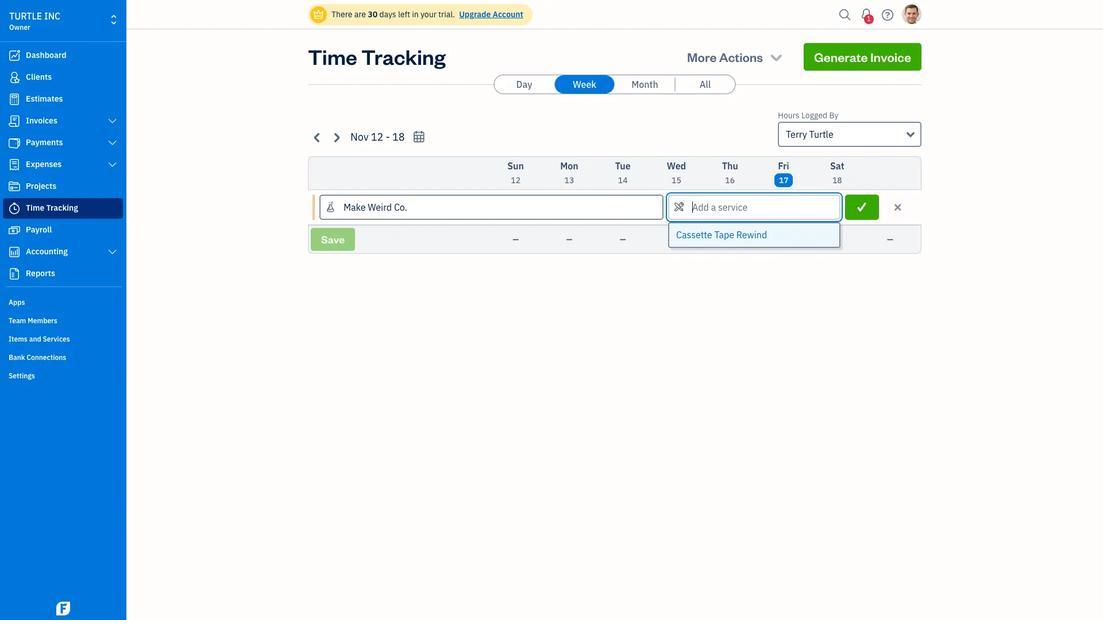 Task type: vqa. For each thing, say whether or not it's contained in the screenshot.
Expenses chevron large down icon
no



Task type: describe. For each thing, give the bounding box(es) containing it.
month link
[[615, 75, 675, 94]]

hours logged by
[[778, 110, 839, 121]]

cassette tape rewind
[[677, 229, 768, 241]]

by
[[830, 110, 839, 121]]

turtle
[[9, 10, 42, 22]]

mon 13
[[561, 160, 579, 186]]

chevrondown image
[[769, 49, 785, 65]]

connections
[[27, 354, 66, 362]]

project image
[[7, 181, 21, 193]]

payments
[[26, 137, 63, 148]]

time inside main element
[[26, 203, 44, 213]]

turtle inc owner
[[9, 10, 60, 32]]

accounting link
[[3, 242, 123, 263]]

3 — from the left
[[620, 235, 626, 245]]

8 — from the left
[[888, 235, 894, 245]]

estimates
[[26, 94, 63, 104]]

days
[[380, 9, 396, 20]]

choose a date image
[[413, 130, 426, 144]]

expense image
[[7, 159, 21, 171]]

invoice image
[[7, 116, 21, 127]]

30
[[368, 9, 378, 20]]

wed 15
[[667, 160, 686, 186]]

services
[[43, 335, 70, 344]]

sat 18
[[831, 160, 845, 186]]

generate
[[815, 49, 868, 65]]

apps link
[[3, 294, 123, 311]]

in
[[412, 9, 419, 20]]

report image
[[7, 268, 21, 280]]

and
[[29, 335, 41, 344]]

thu 16
[[722, 160, 739, 186]]

owner
[[9, 23, 30, 32]]

bank connections link
[[3, 349, 123, 366]]

trial.
[[439, 9, 455, 20]]

17
[[779, 175, 789, 186]]

Add a service text field
[[670, 196, 840, 219]]

expenses
[[26, 159, 62, 170]]

expenses link
[[3, 155, 123, 175]]

nov 12 - 18
[[351, 130, 405, 144]]

cassette
[[677, 229, 713, 241]]

there are 30 days left in your trial. upgrade account
[[332, 9, 524, 20]]

team members link
[[3, 312, 123, 329]]

dashboard
[[26, 50, 66, 60]]

sat
[[831, 160, 845, 172]]

week link
[[555, 75, 615, 94]]

timer image
[[7, 203, 21, 214]]

tracking inside main element
[[46, 203, 78, 213]]

your
[[421, 9, 437, 20]]

16
[[726, 175, 735, 186]]

main element
[[0, 0, 155, 621]]

month
[[632, 79, 659, 90]]

chevron large down image for payments
[[107, 139, 118, 148]]

4 — from the left
[[674, 235, 680, 245]]

bank connections
[[9, 354, 66, 362]]

estimate image
[[7, 94, 21, 105]]

invoice
[[871, 49, 912, 65]]

reports
[[26, 268, 55, 279]]

chart image
[[7, 247, 21, 258]]

money image
[[7, 225, 21, 236]]

15
[[672, 175, 682, 186]]

1 button
[[858, 3, 876, 26]]

members
[[28, 317, 57, 325]]

chevron large down image for invoices
[[107, 117, 118, 126]]

thu
[[722, 160, 739, 172]]

apps
[[9, 298, 25, 307]]

dashboard link
[[3, 45, 123, 66]]



Task type: locate. For each thing, give the bounding box(es) containing it.
1 chevron large down image from the top
[[107, 139, 118, 148]]

there
[[332, 9, 353, 20]]

fri
[[779, 160, 790, 172]]

12 inside sun 12
[[511, 175, 521, 186]]

turtle
[[810, 129, 834, 140]]

go to help image
[[879, 6, 897, 23]]

settings link
[[3, 367, 123, 385]]

-
[[386, 130, 390, 144]]

chevron large down image down estimates link at the left of page
[[107, 117, 118, 126]]

1 horizontal spatial 18
[[833, 175, 843, 186]]

invoices
[[26, 116, 57, 126]]

12 down sun
[[511, 175, 521, 186]]

terry
[[786, 129, 808, 140]]

18 inside the sat 18
[[833, 175, 843, 186]]

2 — from the left
[[566, 235, 573, 245]]

0 vertical spatial time
[[308, 43, 357, 70]]

payroll
[[26, 225, 52, 235]]

invoices link
[[3, 111, 123, 132]]

all link
[[676, 75, 736, 94]]

nov
[[351, 130, 369, 144]]

time tracking down 30
[[308, 43, 446, 70]]

clients link
[[3, 67, 123, 88]]

crown image
[[313, 8, 325, 20]]

0 vertical spatial 12
[[371, 130, 384, 144]]

cassette tape rewind option
[[670, 224, 840, 247]]

time tracking
[[308, 43, 446, 70], [26, 203, 78, 213]]

tracking
[[362, 43, 446, 70], [46, 203, 78, 213]]

0 horizontal spatial time
[[26, 203, 44, 213]]

mon
[[561, 160, 579, 172]]

terry turtle
[[786, 129, 834, 140]]

terry turtle button
[[778, 122, 922, 147]]

generate invoice
[[815, 49, 912, 65]]

week
[[573, 79, 597, 90]]

1 horizontal spatial 12
[[511, 175, 521, 186]]

bank
[[9, 354, 25, 362]]

0 horizontal spatial tracking
[[46, 203, 78, 213]]

time tracking down 'projects' link
[[26, 203, 78, 213]]

tracking down left
[[362, 43, 446, 70]]

1 vertical spatial chevron large down image
[[107, 248, 118, 257]]

chevron large down image inside invoices link
[[107, 117, 118, 126]]

freshbooks image
[[54, 602, 72, 616]]

cassette tape rewind list box
[[670, 224, 840, 247]]

chevron large down image down 'payroll' link
[[107, 248, 118, 257]]

wed
[[667, 160, 686, 172]]

generate invoice button
[[804, 43, 922, 71]]

0 vertical spatial tracking
[[362, 43, 446, 70]]

sun 12
[[508, 160, 524, 186]]

payment image
[[7, 137, 21, 149]]

clients
[[26, 72, 52, 82]]

1 vertical spatial tracking
[[46, 203, 78, 213]]

client image
[[7, 72, 21, 83]]

14
[[618, 175, 628, 186]]

day
[[517, 79, 533, 90]]

chevron large down image up 'projects' link
[[107, 160, 118, 170]]

0 horizontal spatial time tracking
[[26, 203, 78, 213]]

time down there
[[308, 43, 357, 70]]

inc
[[44, 10, 60, 22]]

reports link
[[3, 264, 123, 285]]

tracking down 'projects' link
[[46, 203, 78, 213]]

upgrade account link
[[457, 9, 524, 20]]

0 horizontal spatial 12
[[371, 130, 384, 144]]

12
[[371, 130, 384, 144], [511, 175, 521, 186]]

time right timer image
[[26, 203, 44, 213]]

items
[[9, 335, 28, 344]]

1 horizontal spatial time tracking
[[308, 43, 446, 70]]

team
[[9, 317, 26, 325]]

time tracking inside main element
[[26, 203, 78, 213]]

more actions
[[688, 49, 763, 65]]

payments link
[[3, 133, 123, 153]]

13
[[565, 175, 574, 186]]

2 chevron large down image from the top
[[107, 248, 118, 257]]

1 horizontal spatial tracking
[[362, 43, 446, 70]]

18 down sat
[[833, 175, 843, 186]]

5 — from the left
[[727, 235, 734, 245]]

12 for sun
[[511, 175, 521, 186]]

18 right -
[[393, 130, 405, 144]]

1 vertical spatial 12
[[511, 175, 521, 186]]

chevron large down image
[[107, 139, 118, 148], [107, 160, 118, 170]]

upgrade
[[459, 9, 491, 20]]

day link
[[495, 75, 554, 94]]

fri 17
[[779, 160, 790, 186]]

chevron large down image
[[107, 117, 118, 126], [107, 248, 118, 257]]

are
[[355, 9, 366, 20]]

12 left -
[[371, 130, 384, 144]]

1 vertical spatial time
[[26, 203, 44, 213]]

1 vertical spatial chevron large down image
[[107, 160, 118, 170]]

team members
[[9, 317, 57, 325]]

tue 14
[[616, 160, 631, 186]]

Add a client or project text field
[[321, 196, 663, 219]]

rewind
[[737, 229, 768, 241]]

2 chevron large down image from the top
[[107, 160, 118, 170]]

chevron large down image up expenses link
[[107, 139, 118, 148]]

time tracking link
[[3, 198, 123, 219]]

next week image
[[330, 131, 343, 144]]

more
[[688, 49, 717, 65]]

1 vertical spatial time tracking
[[26, 203, 78, 213]]

0 vertical spatial chevron large down image
[[107, 139, 118, 148]]

12 for nov
[[371, 130, 384, 144]]

0 vertical spatial time tracking
[[308, 43, 446, 70]]

—
[[513, 235, 519, 245], [566, 235, 573, 245], [620, 235, 626, 245], [674, 235, 680, 245], [727, 235, 734, 245], [781, 235, 787, 245], [835, 235, 841, 245], [888, 235, 894, 245]]

0 vertical spatial chevron large down image
[[107, 117, 118, 126]]

tue
[[616, 160, 631, 172]]

1 horizontal spatial time
[[308, 43, 357, 70]]

7 — from the left
[[835, 235, 841, 245]]

accounting
[[26, 247, 68, 257]]

chevron large down image for accounting
[[107, 248, 118, 257]]

cancel image
[[893, 201, 904, 214]]

0 vertical spatial 18
[[393, 130, 405, 144]]

6 — from the left
[[781, 235, 787, 245]]

account
[[493, 9, 524, 20]]

save row image
[[856, 202, 869, 213]]

logged
[[802, 110, 828, 121]]

1 chevron large down image from the top
[[107, 117, 118, 126]]

tape
[[715, 229, 735, 241]]

1 vertical spatial 18
[[833, 175, 843, 186]]

1
[[867, 14, 871, 23]]

projects
[[26, 181, 56, 191]]

items and services
[[9, 335, 70, 344]]

settings
[[9, 372, 35, 381]]

actions
[[720, 49, 763, 65]]

previous week image
[[311, 131, 324, 144]]

chevron large down image for expenses
[[107, 160, 118, 170]]

0 horizontal spatial 18
[[393, 130, 405, 144]]

sun
[[508, 160, 524, 172]]

projects link
[[3, 176, 123, 197]]

items and services link
[[3, 331, 123, 348]]

left
[[398, 9, 410, 20]]

dashboard image
[[7, 50, 21, 62]]

estimates link
[[3, 89, 123, 110]]

payroll link
[[3, 220, 123, 241]]

search image
[[836, 6, 855, 23]]

hours
[[778, 110, 800, 121]]

all
[[700, 79, 711, 90]]

1 — from the left
[[513, 235, 519, 245]]

more actions button
[[677, 43, 795, 71]]



